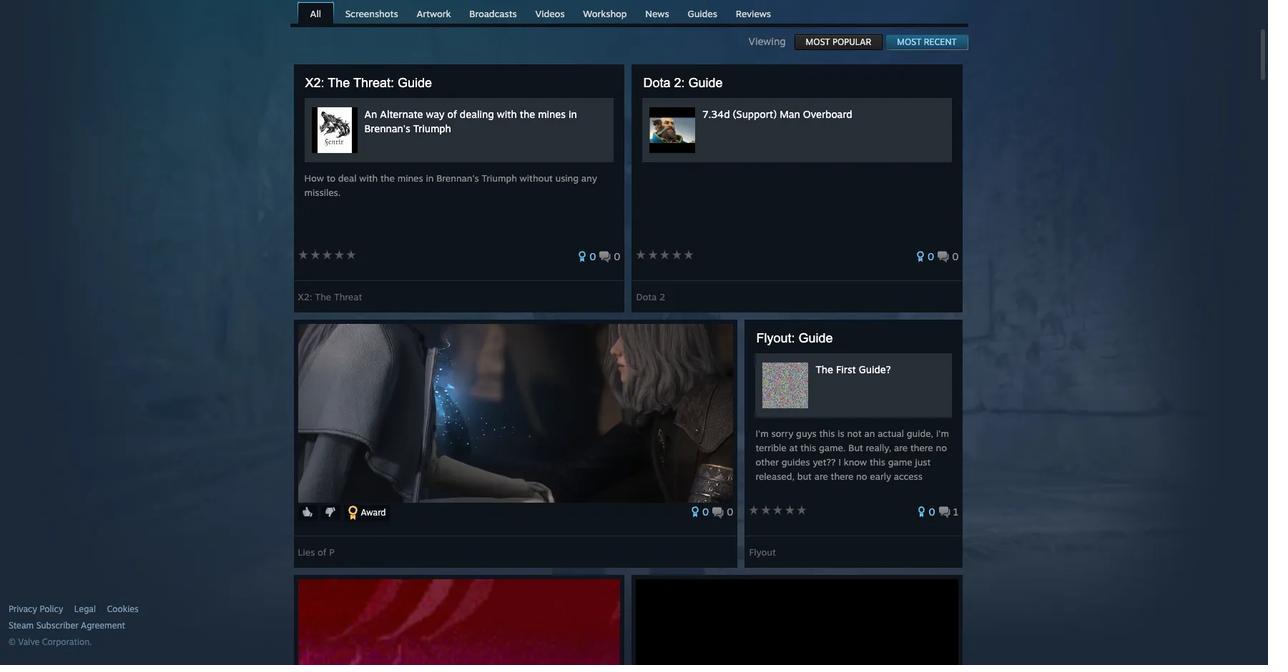 Task type: describe. For each thing, give the bounding box(es) containing it.
0 horizontal spatial are
[[815, 471, 829, 482]]

brennan's inside how to deal with the mines in brennan's triumph without using any missiles.
[[437, 172, 479, 184]]

broadcasts
[[470, 8, 517, 19]]

but
[[849, 442, 864, 454]]

screenshots
[[345, 8, 398, 19]]

actual
[[878, 428, 905, 439]]

flyout:
[[757, 331, 795, 346]]

lies
[[298, 547, 315, 558]]

the inside how to deal with the mines in brennan's triumph without using any missiles.
[[381, 172, 395, 184]]

other
[[756, 457, 779, 468]]

7.34d
[[703, 108, 730, 120]]

am
[[896, 485, 909, 497]]

the for threat
[[315, 291, 331, 303]]

how
[[305, 172, 324, 184]]

dota 2 link
[[637, 286, 666, 303]]

viewing
[[749, 35, 795, 47]]

artwork
[[417, 8, 451, 19]]

popular
[[833, 36, 872, 47]]

flyout
[[750, 547, 776, 558]]

most popular link
[[795, 34, 883, 50]]

legal
[[74, 604, 96, 615]]

dota 2
[[637, 291, 666, 303]]

0 vertical spatial guides
[[782, 457, 811, 468]]

is
[[838, 428, 845, 439]]

released,
[[756, 471, 795, 482]]

yet??
[[813, 457, 836, 468]]

dealing
[[460, 108, 494, 120]]

how to deal with the mines in brennan's triumph without using any missiles.
[[305, 172, 597, 198]]

0 vertical spatial i
[[839, 457, 842, 468]]

mines inside how to deal with the mines in brennan's triumph without using any missiles.
[[398, 172, 423, 184]]

1 vertical spatial just
[[917, 485, 933, 497]]

x2: for x2: the threat
[[298, 291, 313, 303]]

early
[[870, 471, 892, 482]]

2 vertical spatial the
[[816, 364, 834, 376]]

game.
[[819, 442, 846, 454]]

recent
[[924, 36, 957, 47]]

triumph inside how to deal with the mines in brennan's triumph without using any missiles.
[[482, 172, 517, 184]]

with inside how to deal with the mines in brennan's triumph without using any missiles.
[[359, 172, 378, 184]]

but
[[798, 471, 812, 482]]

steam
[[9, 620, 34, 631]]

1 vertical spatial no
[[857, 471, 868, 482]]

workshop link
[[576, 3, 634, 23]]

1 horizontal spatial i
[[912, 485, 915, 497]]

privacy
[[9, 604, 37, 615]]

x2: the threat
[[298, 291, 362, 303]]

1 horizontal spatial guide
[[689, 76, 723, 90]]

x2: the threat: guide
[[305, 76, 432, 90]]

workshop
[[583, 8, 627, 19]]

policy
[[40, 604, 63, 615]]

all
[[310, 8, 321, 19]]

2 horizontal spatial this
[[870, 457, 886, 468]]

in inside how to deal with the mines in brennan's triumph without using any missiles.
[[426, 172, 434, 184]]

an
[[365, 108, 377, 120]]

in inside an alternate way of dealing with the mines in brennan's triumph
[[569, 108, 577, 120]]

dota 2: guide
[[644, 76, 723, 90]]

the for threat:
[[328, 76, 350, 90]]

way
[[426, 108, 445, 120]]

i'm
[[937, 428, 950, 439]]

subscriber
[[36, 620, 78, 631]]

an
[[865, 428, 876, 439]]

most for most recent
[[898, 36, 922, 47]]

award link
[[344, 505, 390, 522]]

triumph inside an alternate way of dealing with the mines in brennan's triumph
[[413, 122, 451, 135]]

i'm
[[756, 428, 769, 439]]

missiles.
[[305, 187, 341, 198]]

x2: the threat link
[[298, 286, 362, 303]]

1 horizontal spatial this
[[820, 428, 835, 439]]

or
[[884, 485, 893, 497]]

2
[[660, 291, 666, 303]]

really,
[[866, 442, 892, 454]]

using
[[556, 172, 579, 184]]

terrible
[[756, 442, 787, 454]]

threat
[[334, 291, 362, 303]]

valve
[[18, 637, 40, 648]]

most for most popular
[[806, 36, 831, 47]]

with inside an alternate way of dealing with the mines in brennan's triumph
[[497, 108, 517, 120]]

to
[[327, 172, 336, 184]]

privacy policy
[[9, 604, 63, 615]]

reviews
[[736, 8, 771, 19]]

at
[[790, 442, 798, 454]]



Task type: vqa. For each thing, say whether or not it's contained in the screenshot.
the topmost Friends
no



Task type: locate. For each thing, give the bounding box(es) containing it.
dota left 2: on the right
[[644, 76, 671, 90]]

©
[[9, 637, 16, 648]]

0 horizontal spatial no
[[857, 471, 868, 482]]

0 vertical spatial with
[[497, 108, 517, 120]]

the left "threat:"
[[328, 76, 350, 90]]

0 horizontal spatial brennan's
[[365, 122, 411, 135]]

x2: for x2: the threat: guide
[[305, 76, 325, 90]]

are down yet??
[[815, 471, 829, 482]]

1 horizontal spatial mines
[[538, 108, 566, 120]]

overboard
[[804, 108, 853, 120]]

0 horizontal spatial guide
[[398, 76, 432, 90]]

dota
[[644, 76, 671, 90], [637, 291, 657, 303]]

sorry
[[772, 428, 794, 439]]

artwork link
[[410, 3, 458, 23]]

i
[[839, 457, 842, 468], [912, 485, 915, 497]]

with
[[497, 108, 517, 120], [359, 172, 378, 184]]

2:
[[674, 76, 685, 90]]

x2:
[[305, 76, 325, 90], [298, 291, 313, 303]]

0 vertical spatial no
[[936, 442, 948, 454]]

mines right deal
[[398, 172, 423, 184]]

alternate
[[380, 108, 423, 120]]

this
[[820, 428, 835, 439], [801, 442, 817, 454], [870, 457, 886, 468]]

1 horizontal spatial there
[[911, 442, 934, 454]]

0 horizontal spatial with
[[359, 172, 378, 184]]

1 vertical spatial of
[[318, 547, 327, 558]]

the right deal
[[381, 172, 395, 184]]

there
[[911, 442, 934, 454], [831, 471, 854, 482]]

of left p
[[318, 547, 327, 558]]

1 horizontal spatial the
[[520, 108, 535, 120]]

1 horizontal spatial with
[[497, 108, 517, 120]]

the right dealing
[[520, 108, 535, 120]]

1
[[954, 506, 959, 518]]

lies of p
[[298, 547, 335, 558]]

cookies steam subscriber agreement © valve corporation.
[[9, 604, 139, 648]]

the
[[520, 108, 535, 120], [381, 172, 395, 184]]

0 vertical spatial the
[[328, 76, 350, 90]]

with right deal
[[359, 172, 378, 184]]

0 horizontal spatial of
[[318, 547, 327, 558]]

1 horizontal spatial most
[[898, 36, 922, 47]]

no down the know
[[857, 471, 868, 482]]

guides
[[782, 457, 811, 468], [853, 485, 882, 497]]

that've
[[788, 485, 818, 497]]

flyout: guide
[[757, 331, 833, 346]]

1 vertical spatial with
[[359, 172, 378, 184]]

legal link
[[74, 604, 96, 615]]

0 vertical spatial are
[[895, 442, 908, 454]]

0 vertical spatial x2:
[[305, 76, 325, 90]]

0 horizontal spatial triumph
[[413, 122, 451, 135]]

1 horizontal spatial brennan's
[[437, 172, 479, 184]]

0 horizontal spatial guides
[[782, 457, 811, 468]]

brennan's down an alternate way of dealing with the mines in brennan's triumph at the left top of page
[[437, 172, 479, 184]]

there down guide,
[[911, 442, 934, 454]]

1 vertical spatial triumph
[[482, 172, 517, 184]]

dota inside dota 2 link
[[637, 291, 657, 303]]

guides down at
[[782, 457, 811, 468]]

man
[[780, 108, 801, 120]]

without
[[520, 172, 553, 184]]

1 vertical spatial this
[[801, 442, 817, 454]]

broadcasts link
[[463, 3, 524, 23]]

2 horizontal spatial guide
[[799, 331, 833, 346]]

of inside an alternate way of dealing with the mines in brennan's triumph
[[448, 108, 457, 120]]

threat:
[[353, 76, 394, 90]]

in down way
[[426, 172, 434, 184]]

in
[[569, 108, 577, 120], [426, 172, 434, 184]]

no
[[936, 442, 948, 454], [857, 471, 868, 482]]

1 vertical spatial in
[[426, 172, 434, 184]]

corporation.
[[42, 637, 92, 648]]

0 horizontal spatial there
[[831, 471, 854, 482]]

2 most from the left
[[898, 36, 922, 47]]

0 horizontal spatial mines
[[398, 172, 423, 184]]

1 vertical spatial there
[[831, 471, 854, 482]]

triumph
[[413, 122, 451, 135], [482, 172, 517, 184]]

most recent
[[898, 36, 957, 47]]

guides
[[688, 8, 718, 19]]

0 vertical spatial dota
[[644, 76, 671, 90]]

stupid?
[[756, 500, 787, 511]]

brennan's inside an alternate way of dealing with the mines in brennan's triumph
[[365, 122, 411, 135]]

1 vertical spatial x2:
[[298, 291, 313, 303]]

0 vertical spatial this
[[820, 428, 835, 439]]

of inside "link"
[[318, 547, 327, 558]]

agreement
[[81, 620, 125, 631]]

this down guys
[[801, 442, 817, 454]]

dota for dota 2
[[637, 291, 657, 303]]

1 horizontal spatial guides
[[853, 485, 882, 497]]

the left threat
[[315, 291, 331, 303]]

privacy policy link
[[9, 604, 63, 615]]

dota left 2
[[637, 291, 657, 303]]

x2: left threat
[[298, 291, 313, 303]]

just
[[916, 457, 931, 468], [917, 485, 933, 497]]

0 vertical spatial triumph
[[413, 122, 451, 135]]

news
[[646, 8, 670, 19]]

1 horizontal spatial of
[[448, 108, 457, 120]]

1 vertical spatial are
[[815, 471, 829, 482]]

cookies
[[107, 604, 139, 615]]

0 vertical spatial brennan's
[[365, 122, 411, 135]]

the left "first"
[[816, 364, 834, 376]]

x2: inside x2: the threat link
[[298, 291, 313, 303]]

0 vertical spatial of
[[448, 108, 457, 120]]

this down "really,"
[[870, 457, 886, 468]]

most left recent
[[898, 36, 922, 47]]

first
[[837, 364, 856, 376]]

0 vertical spatial just
[[916, 457, 931, 468]]

news link
[[639, 3, 677, 23]]

0 horizontal spatial most
[[806, 36, 831, 47]]

there up posted
[[831, 471, 854, 482]]

triumph down way
[[413, 122, 451, 135]]

triumph left without
[[482, 172, 517, 184]]

most inside "link"
[[806, 36, 831, 47]]

just down the access
[[917, 485, 933, 497]]

access
[[894, 471, 923, 482]]

1 vertical spatial guides
[[853, 485, 882, 497]]

guides link
[[681, 3, 725, 23]]

the inside an alternate way of dealing with the mines in brennan's triumph
[[520, 108, 535, 120]]

just up the access
[[916, 457, 931, 468]]

with right dealing
[[497, 108, 517, 120]]

this left is
[[820, 428, 835, 439]]

cookies link
[[107, 604, 139, 615]]

deal
[[338, 172, 357, 184]]

any
[[582, 172, 597, 184]]

flyout link
[[750, 542, 776, 558]]

guide,
[[907, 428, 934, 439]]

dota for dota 2: guide
[[644, 76, 671, 90]]

0 vertical spatial in
[[569, 108, 577, 120]]

1 horizontal spatial are
[[895, 442, 908, 454]]

0 vertical spatial the
[[520, 108, 535, 120]]

most recent link
[[886, 34, 969, 50]]

the
[[328, 76, 350, 90], [315, 291, 331, 303], [816, 364, 834, 376]]

people
[[756, 485, 785, 497]]

guide?
[[859, 364, 892, 376]]

0 horizontal spatial this
[[801, 442, 817, 454]]

videos
[[536, 8, 565, 19]]

guides down early
[[853, 485, 882, 497]]

guide right flyout:
[[799, 331, 833, 346]]

reviews link
[[729, 3, 779, 23]]

guide
[[398, 76, 432, 90], [689, 76, 723, 90], [799, 331, 833, 346]]

0 vertical spatial mines
[[538, 108, 566, 120]]

guide right 2: on the right
[[689, 76, 723, 90]]

in up using
[[569, 108, 577, 120]]

1 vertical spatial mines
[[398, 172, 423, 184]]

x2: left "threat:"
[[305, 76, 325, 90]]

0 horizontal spatial the
[[381, 172, 395, 184]]

0 horizontal spatial i
[[839, 457, 842, 468]]

lies of p link
[[298, 542, 335, 558]]

of right way
[[448, 108, 457, 120]]

1 vertical spatial the
[[381, 172, 395, 184]]

are up the game
[[895, 442, 908, 454]]

i right am
[[912, 485, 915, 497]]

1 horizontal spatial triumph
[[482, 172, 517, 184]]

i right yet??
[[839, 457, 842, 468]]

all link
[[297, 2, 334, 25]]

steam subscriber agreement link
[[9, 620, 287, 632]]

mines
[[538, 108, 566, 120], [398, 172, 423, 184]]

most popular
[[806, 36, 872, 47]]

(support)
[[733, 108, 777, 120]]

1 vertical spatial dota
[[637, 291, 657, 303]]

game
[[889, 457, 913, 468]]

1 vertical spatial brennan's
[[437, 172, 479, 184]]

know
[[844, 457, 867, 468]]

1 horizontal spatial in
[[569, 108, 577, 120]]

1 vertical spatial i
[[912, 485, 915, 497]]

1 horizontal spatial no
[[936, 442, 948, 454]]

posted
[[821, 485, 850, 497]]

1 vertical spatial the
[[315, 291, 331, 303]]

p
[[329, 547, 335, 558]]

2 vertical spatial this
[[870, 457, 886, 468]]

1 most from the left
[[806, 36, 831, 47]]

i'm sorry guys this is not an actual guide, i'm terrible at this game. but really, are there no other guides yet?? i know this game just released, but are there no early access people that've posted guides or am i just stupid?
[[756, 428, 950, 511]]

an alternate way of dealing with the mines in brennan's triumph
[[365, 108, 577, 135]]

the first guide?
[[816, 364, 892, 376]]

0 vertical spatial there
[[911, 442, 934, 454]]

videos link
[[528, 3, 572, 23]]

no down the i'm
[[936, 442, 948, 454]]

most left popular
[[806, 36, 831, 47]]

brennan's down alternate
[[365, 122, 411, 135]]

guys
[[797, 428, 817, 439]]

not
[[848, 428, 862, 439]]

7.34d (support) man overboard
[[703, 108, 853, 120]]

guide up alternate
[[398, 76, 432, 90]]

0 horizontal spatial in
[[426, 172, 434, 184]]

mines up using
[[538, 108, 566, 120]]

mines inside an alternate way of dealing with the mines in brennan's triumph
[[538, 108, 566, 120]]



